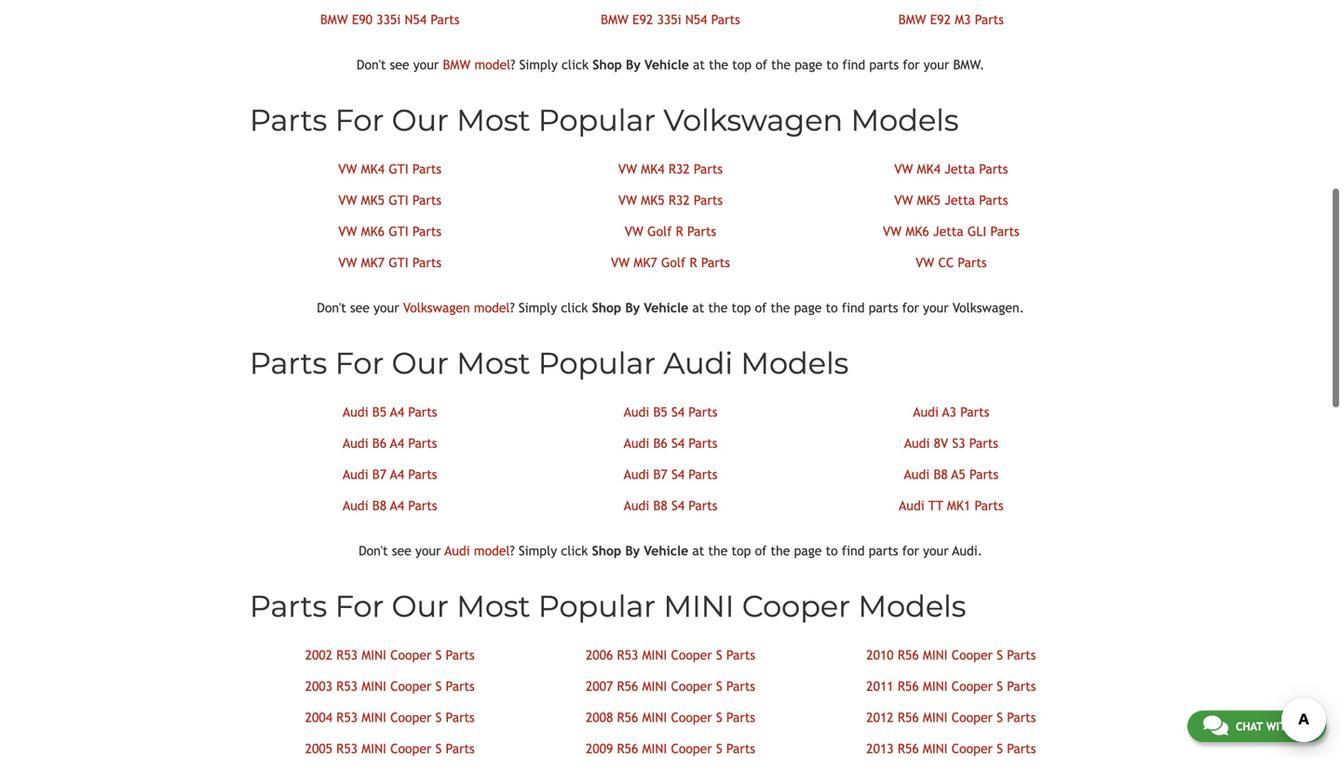 Task type: locate. For each thing, give the bounding box(es) containing it.
b6
[[372, 436, 387, 451], [653, 436, 668, 451]]

bmw left m3
[[899, 12, 927, 27]]

2 most from the top
[[457, 345, 531, 381]]

at down bmw e92 335i n54 parts
[[693, 57, 705, 72]]

our up "vw mk4 gti parts"
[[392, 102, 449, 138]]

0 horizontal spatial mk5
[[361, 193, 385, 208]]

to
[[827, 57, 839, 72], [826, 300, 838, 315], [826, 544, 838, 558]]

n54 up don't see your bmw model ? simply click shop by vehicle at the top of the page to find parts for your bmw.
[[685, 12, 707, 27]]

cooper for 2004 r53 mini cooper s parts
[[390, 710, 432, 725]]

2 popular from the top
[[538, 345, 656, 381]]

4 s4 from the top
[[672, 498, 685, 513]]

r32 for mk4
[[669, 162, 690, 177]]

vw for vw mk4 gti parts
[[338, 162, 357, 177]]

3 by from the top
[[625, 544, 640, 558]]

2 vertical spatial top
[[732, 544, 751, 558]]

cooper for 2012 r56 mini cooper s parts
[[952, 710, 993, 725]]

b8 left a5 at the bottom right of the page
[[934, 467, 948, 482]]

audi for audi b8 s4 parts
[[624, 498, 650, 513]]

mk5 down vw mk4 gti parts link
[[361, 193, 385, 208]]

a4 for b7
[[390, 467, 404, 482]]

1 vertical spatial model
[[474, 300, 510, 315]]

2004 r53 mini cooper s parts
[[305, 710, 475, 725]]

1 horizontal spatial b8
[[653, 498, 668, 513]]

1 vertical spatial shop
[[592, 300, 621, 315]]

audi b8 a4 parts
[[343, 498, 437, 513]]

2006 r53 mini cooper s parts
[[586, 648, 756, 663]]

mini down 2012 r56 mini cooper s parts 'link'
[[923, 742, 948, 756]]

s4 up audi b8 s4 parts
[[672, 467, 685, 482]]

audi for audi b7 s4 parts
[[624, 467, 650, 482]]

bmw for bmw e92 335i n54 parts
[[601, 12, 629, 27]]

1 vertical spatial jetta
[[945, 193, 975, 208]]

r56 for 2010
[[898, 648, 919, 663]]

1 vertical spatial by
[[625, 300, 640, 315]]

2 vertical spatial by
[[625, 544, 640, 558]]

1 vertical spatial click
[[561, 300, 588, 315]]

s4 down audi b7 s4 parts link
[[672, 498, 685, 513]]

by down the vw mk7 golf r parts at the top
[[625, 300, 640, 315]]

s down 2012 r56 mini cooper s parts 'link'
[[997, 742, 1003, 756]]

r53 for 2002
[[336, 648, 358, 663]]

0 vertical spatial by
[[626, 57, 641, 72]]

simply right bmw model link
[[519, 57, 558, 72]]

r56 for 2009
[[617, 742, 638, 756]]

3 click from the top
[[561, 544, 588, 558]]

b5
[[372, 405, 387, 420], [653, 405, 668, 420]]

2 vertical spatial parts
[[869, 544, 899, 558]]

mk4
[[361, 162, 385, 177], [641, 162, 665, 177], [917, 162, 941, 177]]

1 horizontal spatial 335i
[[657, 12, 682, 27]]

1 s4 from the top
[[672, 405, 685, 420]]

2 b7 from the left
[[653, 467, 668, 482]]

jetta for mk5
[[945, 193, 975, 208]]

1 vertical spatial page
[[794, 300, 822, 315]]

for for parts for our most popular audi models
[[335, 345, 384, 381]]

2 a4 from the top
[[390, 436, 404, 451]]

s4 for b7
[[672, 467, 685, 482]]

3 our from the top
[[392, 588, 449, 625]]

0 vertical spatial top
[[732, 57, 752, 72]]

mk7
[[361, 255, 385, 270], [634, 255, 657, 270]]

b7 up audi b8 s4 parts
[[653, 467, 668, 482]]

gti for mk4
[[389, 162, 409, 177]]

mk7 down vw mk6 gti parts
[[361, 255, 385, 270]]

see down audi b8 a4 parts
[[392, 544, 412, 558]]

n54 right e90 on the top of page
[[405, 12, 427, 27]]

b8 down audi b7 a4 parts
[[372, 498, 387, 513]]

2005 r53 mini cooper s parts link
[[305, 742, 475, 756]]

see
[[390, 57, 409, 72], [350, 300, 370, 315], [392, 544, 412, 558]]

at for at the top of the page to find parts for your volkswagen.
[[692, 300, 705, 315]]

r56 right 2011
[[898, 679, 919, 694]]

1 our from the top
[[392, 102, 449, 138]]

vehicle for at the top of the page to find parts for your bmw.
[[645, 57, 689, 72]]

0 vertical spatial model
[[475, 57, 511, 72]]

r32 down vw mk4 r32 parts
[[669, 193, 690, 208]]

0 horizontal spatial volkswagen
[[403, 300, 470, 315]]

shop up parts for our most popular mini cooper models
[[592, 544, 621, 558]]

s for 2011 r56 mini cooper s parts
[[997, 679, 1003, 694]]

4 gti from the top
[[389, 255, 409, 270]]

audi b8 a5 parts link
[[904, 467, 999, 482]]

1 vertical spatial popular
[[538, 345, 656, 381]]

mk5
[[361, 193, 385, 208], [641, 193, 665, 208], [917, 193, 941, 208]]

1 e92 from the left
[[633, 12, 653, 27]]

r56 right 2008
[[617, 710, 638, 725]]

1 horizontal spatial mk5
[[641, 193, 665, 208]]

mk5 for jetta
[[917, 193, 941, 208]]

r56 for 2013
[[898, 742, 919, 756]]

1 vertical spatial for
[[335, 345, 384, 381]]

mini down 2011 r56 mini cooper s parts 'link'
[[923, 710, 948, 725]]

mini up 2005 r53 mini cooper s parts link
[[362, 710, 386, 725]]

s for 2012 r56 mini cooper s parts
[[997, 710, 1003, 725]]

vw cc parts
[[916, 255, 987, 270]]

2004 r53 mini cooper s parts link
[[305, 710, 475, 725]]

0 vertical spatial simply
[[519, 57, 558, 72]]

335i up don't see your bmw model ? simply click shop by vehicle at the top of the page to find parts for your bmw.
[[657, 12, 682, 27]]

0 vertical spatial most
[[457, 102, 531, 138]]

0 vertical spatial jetta
[[945, 162, 975, 177]]

2 vertical spatial click
[[561, 544, 588, 558]]

vw mk4 jetta parts
[[895, 162, 1008, 177]]

shop for at the top of the page to find parts for your bmw.
[[593, 57, 622, 72]]

bmw e92 335i n54 parts
[[601, 12, 740, 27]]

1 b7 from the left
[[372, 467, 387, 482]]

0 vertical spatial click
[[562, 57, 589, 72]]

golf
[[648, 224, 672, 239], [661, 255, 686, 270]]

b5 up audi b6 a4 parts
[[372, 405, 387, 420]]

at for at the top of the page to find parts for your bmw.
[[693, 57, 705, 72]]

2 click from the top
[[561, 300, 588, 315]]

for
[[903, 57, 920, 72], [902, 300, 919, 315], [902, 544, 919, 558]]

r53 for 2003
[[336, 679, 358, 694]]

2 vertical spatial simply
[[519, 544, 557, 558]]

0 vertical spatial at
[[693, 57, 705, 72]]

1 horizontal spatial mk7
[[634, 255, 657, 270]]

0 vertical spatial vehicle
[[645, 57, 689, 72]]

b8 for a4
[[372, 498, 387, 513]]

popular
[[538, 102, 656, 138], [538, 345, 656, 381], [538, 588, 656, 625]]

1 vertical spatial most
[[457, 345, 531, 381]]

most down audi model link
[[457, 588, 531, 625]]

0 vertical spatial for
[[903, 57, 920, 72]]

mini for 2008 r56 mini cooper s parts
[[642, 710, 667, 725]]

1 horizontal spatial mk6
[[906, 224, 929, 239]]

0 vertical spatial r
[[676, 224, 684, 239]]

by for at the top of the page to find parts for your volkswagen.
[[625, 300, 640, 315]]

1 vertical spatial models
[[741, 345, 849, 381]]

1 a4 from the top
[[390, 405, 404, 420]]

popular for volkswagen
[[538, 102, 656, 138]]

2 vertical spatial shop
[[592, 544, 621, 558]]

3 s4 from the top
[[672, 467, 685, 482]]

mini up 2012 r56 mini cooper s parts 'link'
[[923, 679, 948, 694]]

mini up 2006 r53 mini cooper s parts
[[664, 588, 734, 625]]

s up 2011 r56 mini cooper s parts 'link'
[[997, 648, 1003, 663]]

audi for audi b5 s4 parts
[[624, 405, 650, 420]]

to for audi.
[[826, 544, 838, 558]]

see down the vw mk7 gti parts
[[350, 300, 370, 315]]

parts for our most popular audi models
[[250, 345, 849, 381]]

jetta up vw mk5 jetta parts on the top right of page
[[945, 162, 975, 177]]

n54 for e92
[[685, 12, 707, 27]]

r down vw golf r parts 'link'
[[690, 255, 697, 270]]

s for 2002 r53 mini cooper s parts
[[436, 648, 442, 663]]

1 335i from the left
[[377, 12, 401, 27]]

1 horizontal spatial r
[[690, 255, 697, 270]]

2 vertical spatial our
[[392, 588, 449, 625]]

1 most from the top
[[457, 102, 531, 138]]

don't down audi b8 a4 parts
[[359, 544, 388, 558]]

for up 2002 r53 mini cooper s parts link
[[335, 588, 384, 625]]

mk6
[[361, 224, 385, 239], [906, 224, 929, 239]]

golf down vw golf r parts 'link'
[[661, 255, 686, 270]]

find
[[843, 57, 866, 72], [842, 300, 865, 315], [842, 544, 865, 558]]

gti
[[389, 162, 409, 177], [389, 193, 409, 208], [389, 224, 409, 239], [389, 255, 409, 270]]

1 r32 from the top
[[669, 162, 690, 177]]

b6 down audi b5 s4 parts link
[[653, 436, 668, 451]]

1 horizontal spatial b7
[[653, 467, 668, 482]]

1 vertical spatial our
[[392, 345, 449, 381]]

1 click from the top
[[562, 57, 589, 72]]

r56
[[898, 648, 919, 663], [617, 679, 638, 694], [898, 679, 919, 694], [617, 710, 638, 725], [898, 710, 919, 725], [617, 742, 638, 756], [898, 742, 919, 756]]

1 vertical spatial find
[[842, 300, 865, 315]]

r32 for mk5
[[669, 193, 690, 208]]

1 horizontal spatial mk4
[[641, 162, 665, 177]]

2 mk4 from the left
[[641, 162, 665, 177]]

s4 for b8
[[672, 498, 685, 513]]

1 vertical spatial don't
[[317, 300, 346, 315]]

1 b5 from the left
[[372, 405, 387, 420]]

popular up audi b5 s4 parts
[[538, 345, 656, 381]]

2 vertical spatial model
[[474, 544, 510, 558]]

click up parts for our most popular volkswagen models
[[562, 57, 589, 72]]

comments image
[[1203, 714, 1229, 737]]

shop down the vw mk7 golf r parts at the top
[[592, 300, 621, 315]]

r53 right 2006
[[617, 648, 638, 663]]

chat with us
[[1236, 720, 1311, 733]]

2 vertical spatial page
[[794, 544, 822, 558]]

1 b6 from the left
[[372, 436, 387, 451]]

2 vertical spatial for
[[902, 544, 919, 558]]

1 mk7 from the left
[[361, 255, 385, 270]]

r32 up vw mk5 r32 parts
[[669, 162, 690, 177]]

0 horizontal spatial 335i
[[377, 12, 401, 27]]

your left bmw.
[[924, 57, 950, 72]]

1 vertical spatial for
[[902, 300, 919, 315]]

r56 for 2007
[[617, 679, 638, 694]]

mk4 up vw mk5 jetta parts on the top right of page
[[917, 162, 941, 177]]

at for at the top of the page to find parts for your audi.
[[692, 544, 705, 558]]

r53 right 2002
[[336, 648, 358, 663]]

mk7 down vw golf r parts 'link'
[[634, 255, 657, 270]]

2 gti from the top
[[389, 193, 409, 208]]

our for parts for our most popular mini cooper models
[[392, 588, 449, 625]]

most down bmw model link
[[457, 102, 531, 138]]

b6 for s4
[[653, 436, 668, 451]]

to for volkswagen.
[[826, 300, 838, 315]]

r53 right the 2004
[[336, 710, 358, 725]]

r up the vw mk7 golf r parts at the top
[[676, 224, 684, 239]]

audi for audi 8v s3 parts
[[904, 436, 930, 451]]

1 horizontal spatial volkswagen
[[664, 102, 843, 138]]

s
[[436, 648, 442, 663], [716, 648, 723, 663], [997, 648, 1003, 663], [436, 679, 442, 694], [716, 679, 723, 694], [997, 679, 1003, 694], [436, 710, 442, 725], [716, 710, 723, 725], [997, 710, 1003, 725], [436, 742, 442, 756], [716, 742, 723, 756], [997, 742, 1003, 756]]

0 vertical spatial find
[[843, 57, 866, 72]]

0 vertical spatial our
[[392, 102, 449, 138]]

audi b7 s4 parts link
[[624, 467, 718, 482]]

0 horizontal spatial b5
[[372, 405, 387, 420]]

a4 down 'audi b6 a4 parts' "link"
[[390, 467, 404, 482]]

by
[[626, 57, 641, 72], [625, 300, 640, 315], [625, 544, 640, 558]]

s4
[[672, 405, 685, 420], [672, 436, 685, 451], [672, 467, 685, 482], [672, 498, 685, 513]]

1 horizontal spatial b6
[[653, 436, 668, 451]]

2 horizontal spatial b8
[[934, 467, 948, 482]]

audi a3 parts link
[[913, 405, 990, 420]]

0 vertical spatial parts
[[870, 57, 899, 72]]

2 n54 from the left
[[685, 12, 707, 27]]

vw
[[338, 162, 357, 177], [618, 162, 637, 177], [895, 162, 913, 177], [338, 193, 357, 208], [618, 193, 637, 208], [895, 193, 913, 208], [338, 224, 357, 239], [625, 224, 644, 239], [883, 224, 902, 239], [338, 255, 357, 270], [611, 255, 630, 270], [916, 255, 935, 270]]

4 a4 from the top
[[390, 498, 404, 513]]

mini for 2004 r53 mini cooper s parts
[[362, 710, 386, 725]]

1 vertical spatial r32
[[669, 193, 690, 208]]

2 by from the top
[[625, 300, 640, 315]]

1 vertical spatial of
[[755, 300, 767, 315]]

simply up the parts for our most popular audi models
[[519, 300, 557, 315]]

2002 r53 mini cooper s parts link
[[305, 648, 475, 663]]

bmw
[[320, 12, 348, 27], [601, 12, 629, 27], [899, 12, 927, 27], [443, 57, 471, 72]]

mini for 2009 r56 mini cooper s parts
[[642, 742, 667, 756]]

audi
[[664, 345, 733, 381], [343, 405, 368, 420], [624, 405, 650, 420], [913, 405, 939, 420], [343, 436, 368, 451], [624, 436, 650, 451], [904, 436, 930, 451], [343, 467, 368, 482], [624, 467, 650, 482], [904, 467, 930, 482], [343, 498, 368, 513], [624, 498, 650, 513], [899, 498, 925, 513], [445, 544, 470, 558]]

mk5 down vw mk4 r32 parts
[[641, 193, 665, 208]]

b8
[[934, 467, 948, 482], [372, 498, 387, 513], [653, 498, 668, 513]]

mini down 2008 r56 mini cooper s parts link in the bottom of the page
[[642, 742, 667, 756]]

cooper for 2002 r53 mini cooper s parts
[[390, 648, 432, 663]]

2 vertical spatial to
[[826, 544, 838, 558]]

1 n54 from the left
[[405, 12, 427, 27]]

mini up 2011 r56 mini cooper s parts 'link'
[[923, 648, 948, 663]]

gti up vw mk7 gti parts "link"
[[389, 224, 409, 239]]

335i right e90 on the top of page
[[377, 12, 401, 27]]

jetta left gli
[[933, 224, 964, 239]]

click up parts for our most popular mini cooper models
[[561, 544, 588, 558]]

3 most from the top
[[457, 588, 531, 625]]

audi b5 s4 parts link
[[624, 405, 718, 420]]

1 vertical spatial r
[[690, 255, 697, 270]]

0 horizontal spatial b6
[[372, 436, 387, 451]]

parts
[[870, 57, 899, 72], [869, 300, 899, 315], [869, 544, 899, 558]]

vw for vw mk6 gti parts
[[338, 224, 357, 239]]

cooper for 2009 r56 mini cooper s parts
[[671, 742, 712, 756]]

our
[[392, 102, 449, 138], [392, 345, 449, 381], [392, 588, 449, 625]]

find for volkswagen.
[[842, 300, 865, 315]]

2 e92 from the left
[[930, 12, 951, 27]]

e92 left m3
[[930, 12, 951, 27]]

of for at the top of the page to find parts for your bmw.
[[756, 57, 768, 72]]

2 vertical spatial most
[[457, 588, 531, 625]]

0 vertical spatial popular
[[538, 102, 656, 138]]

b5 up 'audi b6 s4 parts'
[[653, 405, 668, 420]]

0 horizontal spatial e92
[[633, 12, 653, 27]]

r56 right 2013
[[898, 742, 919, 756]]

1 vertical spatial parts
[[869, 300, 899, 315]]

b7
[[372, 467, 387, 482], [653, 467, 668, 482]]

2010
[[867, 648, 894, 663]]

jetta down vw mk4 jetta parts
[[945, 193, 975, 208]]

1 vertical spatial at
[[692, 300, 705, 315]]

click
[[562, 57, 589, 72], [561, 300, 588, 315], [561, 544, 588, 558]]

2 s4 from the top
[[672, 436, 685, 451]]

1 for from the top
[[335, 102, 384, 138]]

2 mk6 from the left
[[906, 224, 929, 239]]

r56 right 2007
[[617, 679, 638, 694]]

3 for from the top
[[335, 588, 384, 625]]

mk1
[[947, 498, 971, 513]]

1 popular from the top
[[538, 102, 656, 138]]

0 vertical spatial for
[[335, 102, 384, 138]]

0 horizontal spatial n54
[[405, 12, 427, 27]]

audi b7 a4 parts link
[[343, 467, 437, 482]]

for up "vw mk4 gti parts"
[[335, 102, 384, 138]]

your left audi.
[[923, 544, 949, 558]]

0 vertical spatial to
[[827, 57, 839, 72]]

s up the 2004 r53 mini cooper s parts
[[436, 679, 442, 694]]

gti up vw mk5 gti parts
[[389, 162, 409, 177]]

our up 2002 r53 mini cooper s parts link
[[392, 588, 449, 625]]

0 vertical spatial shop
[[593, 57, 622, 72]]

2008 r56 mini cooper s parts link
[[586, 710, 756, 725]]

s for 2013 r56 mini cooper s parts
[[997, 742, 1003, 756]]

2 our from the top
[[392, 345, 449, 381]]

3 mk5 from the left
[[917, 193, 941, 208]]

b6 up audi b7 a4 parts
[[372, 436, 387, 451]]

0 vertical spatial see
[[390, 57, 409, 72]]

simply for volkswagen model
[[519, 300, 557, 315]]

vw for vw cc parts
[[916, 255, 935, 270]]

gti for mk6
[[389, 224, 409, 239]]

jetta
[[945, 162, 975, 177], [945, 193, 975, 208], [933, 224, 964, 239]]

s up 2003 r53 mini cooper s parts on the left of the page
[[436, 648, 442, 663]]

1 horizontal spatial n54
[[685, 12, 707, 27]]

3 popular from the top
[[538, 588, 656, 625]]

vw for vw mk7 golf r parts
[[611, 255, 630, 270]]

your down cc
[[923, 300, 949, 315]]

mini for 2010 r56 mini cooper s parts
[[923, 648, 948, 663]]

s up 2012 r56 mini cooper s parts 'link'
[[997, 679, 1003, 694]]

for left bmw.
[[903, 57, 920, 72]]

1 mk4 from the left
[[361, 162, 385, 177]]

parts for audi.
[[869, 544, 899, 558]]

2 vertical spatial don't
[[359, 544, 388, 558]]

2008 r56 mini cooper s parts
[[586, 710, 756, 725]]

gti down vw mk4 gti parts link
[[389, 193, 409, 208]]

click for audi model
[[561, 544, 588, 558]]

2 vertical spatial for
[[335, 588, 384, 625]]

2013 r56 mini cooper s parts
[[867, 742, 1036, 756]]

2006 r53 mini cooper s parts link
[[586, 648, 756, 663]]

s for 2003 r53 mini cooper s parts
[[436, 679, 442, 694]]

most down the volkswagen model link at the top of the page
[[457, 345, 531, 381]]

b6 for a4
[[372, 436, 387, 451]]

click up the parts for our most popular audi models
[[561, 300, 588, 315]]

1 vertical spatial to
[[826, 300, 838, 315]]

cooper
[[742, 588, 851, 625], [390, 648, 432, 663], [671, 648, 712, 663], [952, 648, 993, 663], [390, 679, 432, 694], [671, 679, 712, 694], [952, 679, 993, 694], [390, 710, 432, 725], [671, 710, 712, 725], [952, 710, 993, 725], [390, 742, 432, 756], [671, 742, 712, 756], [952, 742, 993, 756]]

1 mk6 from the left
[[361, 224, 385, 239]]

bmw left e90 on the top of page
[[320, 12, 348, 27]]

335i for e92
[[657, 12, 682, 27]]

mk4 up vw mk5 r32 parts
[[641, 162, 665, 177]]

for left audi.
[[902, 544, 919, 558]]

audi for audi b6 a4 parts
[[343, 436, 368, 451]]

don't see your volkswagen model ? simply click shop by vehicle at the top of the page to find parts for your volkswagen.
[[317, 300, 1024, 315]]

0 vertical spatial r32
[[669, 162, 690, 177]]

1 vertical spatial golf
[[661, 255, 686, 270]]

2 for from the top
[[335, 345, 384, 381]]

s up 2005 r53 mini cooper s parts
[[436, 710, 442, 725]]

audi for audi a3 parts
[[913, 405, 939, 420]]

by for at the top of the page to find parts for your audi.
[[625, 544, 640, 558]]

2012 r56 mini cooper s parts link
[[867, 710, 1036, 725]]

2 vertical spatial find
[[842, 544, 865, 558]]

don't for don't see your audi model ? simply click shop by vehicle at the top of the page to find parts for your audi.
[[359, 544, 388, 558]]

mini down the 2004 r53 mini cooper s parts
[[362, 742, 386, 756]]

don't see your audi model ? simply click shop by vehicle at the top of the page to find parts for your audi.
[[359, 544, 983, 558]]

1 horizontal spatial b5
[[653, 405, 668, 420]]

2 horizontal spatial mk5
[[917, 193, 941, 208]]

2 335i from the left
[[657, 12, 682, 27]]

0 horizontal spatial mk6
[[361, 224, 385, 239]]

2 mk5 from the left
[[641, 193, 665, 208]]

0 vertical spatial ?
[[511, 57, 515, 72]]

2 mk7 from the left
[[634, 255, 657, 270]]

1 mk5 from the left
[[361, 193, 385, 208]]

0 horizontal spatial r
[[676, 224, 684, 239]]

popular up vw mk4 r32 parts link
[[538, 102, 656, 138]]

2 vertical spatial vehicle
[[644, 544, 689, 558]]

b8 down audi b7 s4 parts link
[[653, 498, 668, 513]]

1 vertical spatial simply
[[519, 300, 557, 315]]

a4 for b6
[[390, 436, 404, 451]]

0 vertical spatial volkswagen
[[664, 102, 843, 138]]

b8 for s4
[[653, 498, 668, 513]]

e92 up don't see your bmw model ? simply click shop by vehicle at the top of the page to find parts for your bmw.
[[633, 12, 653, 27]]

don't down vw mk7 gti parts "link"
[[317, 300, 346, 315]]

0 vertical spatial of
[[756, 57, 768, 72]]

2 b6 from the left
[[653, 436, 668, 451]]

see down bmw e90 335i n54 parts link
[[390, 57, 409, 72]]

model for audi model
[[474, 544, 510, 558]]

1 horizontal spatial e92
[[930, 12, 951, 27]]

r53
[[336, 648, 358, 663], [617, 648, 638, 663], [336, 679, 358, 694], [336, 710, 358, 725], [336, 742, 358, 756]]

mk6 for gti
[[361, 224, 385, 239]]

bmw up don't see your bmw model ? simply click shop by vehicle at the top of the page to find parts for your bmw.
[[601, 12, 629, 27]]

2 b5 from the left
[[653, 405, 668, 420]]

audi.
[[952, 544, 983, 558]]

s down the 2004 r53 mini cooper s parts
[[436, 742, 442, 756]]

vw mk5 r32 parts
[[618, 193, 723, 208]]

don't down e90 on the top of page
[[357, 57, 386, 72]]

mk4 for jetta
[[917, 162, 941, 177]]

a4 down audi b7 a4 parts
[[390, 498, 404, 513]]

mk4 up vw mk5 gti parts
[[361, 162, 385, 177]]

shop
[[593, 57, 622, 72], [592, 300, 621, 315], [592, 544, 621, 558]]

volkswagen
[[664, 102, 843, 138], [403, 300, 470, 315]]

3 mk4 from the left
[[917, 162, 941, 177]]

1 vertical spatial see
[[350, 300, 370, 315]]

2 r32 from the top
[[669, 193, 690, 208]]

0 horizontal spatial b8
[[372, 498, 387, 513]]

audi 8v s3 parts
[[904, 436, 999, 451]]

b8 for a5
[[934, 467, 948, 482]]

1 gti from the top
[[389, 162, 409, 177]]

bmw e92 335i n54 parts link
[[601, 12, 740, 27]]

0 vertical spatial page
[[795, 57, 823, 72]]

audi b8 s4 parts
[[624, 498, 718, 513]]

for down vw cc parts
[[902, 300, 919, 315]]

0 horizontal spatial b7
[[372, 467, 387, 482]]

1 by from the top
[[626, 57, 641, 72]]

2 vertical spatial at
[[692, 544, 705, 558]]

mk6 up vw cc parts link
[[906, 224, 929, 239]]

for up audi b5 a4 parts link
[[335, 345, 384, 381]]

mini
[[664, 588, 734, 625], [362, 648, 386, 663], [642, 648, 667, 663], [923, 648, 948, 663], [362, 679, 386, 694], [642, 679, 667, 694], [923, 679, 948, 694], [362, 710, 386, 725], [642, 710, 667, 725], [923, 710, 948, 725], [362, 742, 386, 756], [642, 742, 667, 756], [923, 742, 948, 756]]

page for at the top of the page to find parts for your audi.
[[794, 544, 822, 558]]

2 vertical spatial see
[[392, 544, 412, 558]]

0 vertical spatial don't
[[357, 57, 386, 72]]

vw mk7 gti parts link
[[338, 255, 442, 270]]

mini down "2007 r56 mini cooper s parts" at the bottom
[[642, 710, 667, 725]]

r56 right 2012
[[898, 710, 919, 725]]

3 gti from the top
[[389, 224, 409, 239]]

s down 2008 r56 mini cooper s parts link in the bottom of the page
[[716, 742, 723, 756]]

at down audi b8 s4 parts
[[692, 544, 705, 558]]

shop for at the top of the page to find parts for your audi.
[[592, 544, 621, 558]]

s for 2004 r53 mini cooper s parts
[[436, 710, 442, 725]]

1 vertical spatial top
[[732, 300, 751, 315]]

2 vertical spatial jetta
[[933, 224, 964, 239]]

1 vertical spatial vehicle
[[644, 300, 689, 315]]

cooper for 2010 r56 mini cooper s parts
[[952, 648, 993, 663]]

0 vertical spatial models
[[851, 102, 959, 138]]

mk5 down vw mk4 jetta parts
[[917, 193, 941, 208]]

vw mk4 gti parts link
[[338, 162, 442, 177]]

2 vertical spatial of
[[755, 544, 767, 558]]

mk4 for r32
[[641, 162, 665, 177]]

audi for audi b8 a4 parts
[[343, 498, 368, 513]]

simply right audi model link
[[519, 544, 557, 558]]

3 a4 from the top
[[390, 467, 404, 482]]

2011 r56 mini cooper s parts
[[867, 679, 1036, 694]]



Task type: describe. For each thing, give the bounding box(es) containing it.
audi model link
[[445, 544, 510, 558]]

audi for audi b7 a4 parts
[[343, 467, 368, 482]]

bmw down bmw e90 335i n54 parts link
[[443, 57, 471, 72]]

model for volkswagen model
[[474, 300, 510, 315]]

mini for 2013 r56 mini cooper s parts
[[923, 742, 948, 756]]

a4 for b5
[[390, 405, 404, 420]]

volkswagen model link
[[403, 300, 510, 315]]

for for audi.
[[902, 544, 919, 558]]

vw mk5 jetta parts link
[[895, 193, 1008, 208]]

mk7 for gti
[[361, 255, 385, 270]]

for for parts for our most popular volkswagen models
[[335, 102, 384, 138]]

vw for vw mk4 jetta parts
[[895, 162, 913, 177]]

audi b6 a4 parts
[[343, 436, 437, 451]]

2004
[[305, 710, 333, 725]]

a4 for b8
[[390, 498, 404, 513]]

vw mk7 golf r parts link
[[611, 255, 730, 270]]

1 vertical spatial volkswagen
[[403, 300, 470, 315]]

? for bmw model
[[511, 57, 515, 72]]

2003 r53 mini cooper s parts link
[[305, 679, 475, 694]]

vw cc parts link
[[916, 255, 987, 270]]

mini for 2003 r53 mini cooper s parts
[[362, 679, 386, 694]]

s for 2009 r56 mini cooper s parts
[[716, 742, 723, 756]]

0 vertical spatial golf
[[648, 224, 672, 239]]

of for at the top of the page to find parts for your audi.
[[755, 544, 767, 558]]

b7 for s4
[[653, 467, 668, 482]]

2008
[[586, 710, 613, 725]]

gti for mk5
[[389, 193, 409, 208]]

vw for vw mk5 r32 parts
[[618, 193, 637, 208]]

simply for audi model
[[519, 544, 557, 558]]

vw mk7 golf r parts
[[611, 255, 730, 270]]

2005 r53 mini cooper s parts
[[305, 742, 475, 756]]

gli
[[968, 224, 987, 239]]

mini for 2005 r53 mini cooper s parts
[[362, 742, 386, 756]]

your down vw mk7 gti parts "link"
[[374, 300, 399, 315]]

vw mk6 gti parts link
[[338, 224, 442, 239]]

b5 for a4
[[372, 405, 387, 420]]

vw for vw mk4 r32 parts
[[618, 162, 637, 177]]

2002
[[305, 648, 333, 663]]

bmw e92 m3 parts link
[[899, 12, 1004, 27]]

2009
[[586, 742, 613, 756]]

2006
[[586, 648, 613, 663]]

don't see your bmw model ? simply click shop by vehicle at the top of the page to find parts for your bmw.
[[357, 57, 985, 72]]

2 vertical spatial models
[[858, 588, 966, 625]]

vw mk6 gti parts
[[338, 224, 442, 239]]

mini for 2002 r53 mini cooper s parts
[[362, 648, 386, 663]]

bmw e90 335i n54 parts
[[320, 12, 460, 27]]

page for at the top of the page to find parts for your volkswagen.
[[794, 300, 822, 315]]

mk7 for golf
[[634, 255, 657, 270]]

your left audi model link
[[415, 544, 441, 558]]

audi b5 s4 parts
[[624, 405, 718, 420]]

bmw e92 m3 parts
[[899, 12, 1004, 27]]

audi b7 a4 parts
[[343, 467, 437, 482]]

s3
[[952, 436, 966, 451]]

cooper for 2005 r53 mini cooper s parts
[[390, 742, 432, 756]]

vw for vw mk7 gti parts
[[338, 255, 357, 270]]

audi 8v s3 parts link
[[904, 436, 999, 451]]

audi for audi b6 s4 parts
[[624, 436, 650, 451]]

mini for 2007 r56 mini cooper s parts
[[642, 679, 667, 694]]

2009 r56 mini cooper s parts
[[586, 742, 756, 756]]

model for bmw model
[[475, 57, 511, 72]]

2002 r53 mini cooper s parts
[[305, 648, 475, 663]]

audi b7 s4 parts
[[624, 467, 718, 482]]

s for 2010 r56 mini cooper s parts
[[997, 648, 1003, 663]]

s4 for b6
[[672, 436, 685, 451]]

find for bmw.
[[843, 57, 866, 72]]

335i for e90
[[377, 12, 401, 27]]

us
[[1297, 720, 1311, 733]]

vw golf r parts
[[625, 224, 717, 239]]

audi b6 s4 parts
[[624, 436, 718, 451]]

cc
[[938, 255, 954, 270]]

audi b5 a4 parts
[[343, 405, 437, 420]]

click for volkswagen model
[[561, 300, 588, 315]]

your left bmw model link
[[413, 57, 439, 72]]

bmw e90 335i n54 parts link
[[320, 12, 460, 27]]

simply for bmw model
[[519, 57, 558, 72]]

with
[[1267, 720, 1294, 733]]

s for 2005 r53 mini cooper s parts
[[436, 742, 442, 756]]

2010 r56 mini cooper s parts link
[[867, 648, 1036, 663]]

audi b8 a4 parts link
[[343, 498, 437, 513]]

audi for audi tt mk1 parts
[[899, 498, 925, 513]]

r56 for 2011
[[898, 679, 919, 694]]

2007 r56 mini cooper s parts link
[[586, 679, 756, 694]]

e90
[[352, 12, 373, 27]]

tt
[[929, 498, 944, 513]]

2007 r56 mini cooper s parts
[[586, 679, 756, 694]]

vw golf r parts link
[[625, 224, 717, 239]]

vw mk5 gti parts link
[[338, 193, 442, 208]]

r53 for 2006
[[617, 648, 638, 663]]

bmw.
[[953, 57, 985, 72]]

cooper for 2011 r56 mini cooper s parts
[[952, 679, 993, 694]]

vw mk5 jetta parts
[[895, 193, 1008, 208]]

vw mk6 jetta gli parts
[[883, 224, 1020, 239]]

don't for don't see your volkswagen model ? simply click shop by vehicle at the top of the page to find parts for your volkswagen.
[[317, 300, 346, 315]]

cooper for 2006 r53 mini cooper s parts
[[671, 648, 712, 663]]

chat with us link
[[1188, 711, 1327, 742]]

mk6 for jetta
[[906, 224, 929, 239]]

parts for our most popular mini cooper models
[[250, 588, 966, 625]]

audi b8 s4 parts link
[[624, 498, 718, 513]]

bmw model link
[[443, 57, 511, 72]]

r56 for 2012
[[898, 710, 919, 725]]

page for at the top of the page to find parts for your bmw.
[[795, 57, 823, 72]]

parts for our most popular volkswagen models
[[250, 102, 959, 138]]

2013
[[867, 742, 894, 756]]

most for mini
[[457, 588, 531, 625]]

cooper for 2008 r56 mini cooper s parts
[[671, 710, 712, 725]]

audi tt mk1 parts link
[[899, 498, 1004, 513]]

8v
[[934, 436, 949, 451]]

2003
[[305, 679, 333, 694]]

vw mk4 r32 parts link
[[618, 162, 723, 177]]

top for at the top of the page to find parts for your volkswagen.
[[732, 300, 751, 315]]

models for parts for our most popular volkswagen models
[[851, 102, 959, 138]]

vw for vw mk5 gti parts
[[338, 193, 357, 208]]

b7 for a4
[[372, 467, 387, 482]]

2009 r56 mini cooper s parts link
[[586, 742, 756, 756]]

vw mk5 r32 parts link
[[618, 193, 723, 208]]

2005
[[305, 742, 333, 756]]

vw mk5 gti parts
[[338, 193, 442, 208]]

by for at the top of the page to find parts for your bmw.
[[626, 57, 641, 72]]

parts for bmw.
[[870, 57, 899, 72]]

jetta for mk4
[[945, 162, 975, 177]]

audi b5 a4 parts link
[[343, 405, 437, 420]]

mk5 for r32
[[641, 193, 665, 208]]

most for volkswagen
[[457, 102, 531, 138]]

audi a3 parts
[[913, 405, 990, 420]]

m3
[[955, 12, 971, 27]]

vw mk4 gti parts
[[338, 162, 442, 177]]

2003 r53 mini cooper s parts
[[305, 679, 475, 694]]

a5
[[952, 467, 966, 482]]

b5 for s4
[[653, 405, 668, 420]]

popular for audi
[[538, 345, 656, 381]]

audi b6 a4 parts link
[[343, 436, 437, 451]]

for for parts for our most popular mini cooper models
[[335, 588, 384, 625]]

jetta for mk6
[[933, 224, 964, 239]]

vw mk6 jetta gli parts link
[[883, 224, 1020, 239]]

audi b6 s4 parts link
[[624, 436, 718, 451]]

shop for at the top of the page to find parts for your volkswagen.
[[592, 300, 621, 315]]

2011
[[867, 679, 894, 694]]

audi for audi b8 a5 parts
[[904, 467, 930, 482]]

volkswagen.
[[953, 300, 1024, 315]]

2013 r56 mini cooper s parts link
[[867, 742, 1036, 756]]

vehicle for at the top of the page to find parts for your volkswagen.
[[644, 300, 689, 315]]

audi b8 a5 parts
[[904, 467, 999, 482]]

parts for volkswagen.
[[869, 300, 899, 315]]

a3
[[943, 405, 957, 420]]

most for audi
[[457, 345, 531, 381]]

gti for mk7
[[389, 255, 409, 270]]

chat
[[1236, 720, 1263, 733]]

vw for vw mk6 jetta gli parts
[[883, 224, 902, 239]]

of for at the top of the page to find parts for your volkswagen.
[[755, 300, 767, 315]]

s for 2007 r56 mini cooper s parts
[[716, 679, 723, 694]]

vw for vw golf r parts
[[625, 224, 644, 239]]



Task type: vqa. For each thing, say whether or not it's contained in the screenshot.
Don't see your Audi model ? Simply click Shop By Vehicle at the top of the page to find parts for your Audi. DON'T
yes



